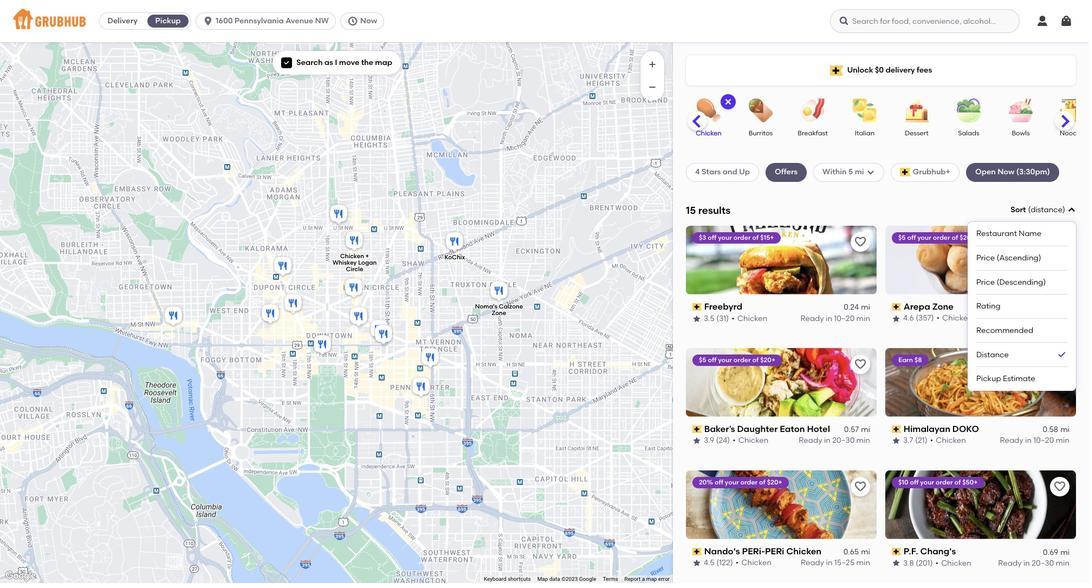 Task type: describe. For each thing, give the bounding box(es) containing it.
peri-
[[742, 547, 765, 557]]

up
[[739, 168, 750, 177]]

min for peri-
[[857, 559, 870, 568]]

none field containing sort
[[968, 205, 1076, 391]]

subscription pass image for baker's daughter eaton hotel
[[693, 426, 702, 434]]

• for himalayan
[[930, 436, 933, 446]]

ready in 20–30 min for p.f. chang's
[[999, 559, 1070, 568]]

min down 0.24 mi
[[857, 314, 870, 323]]

price (ascending)
[[977, 254, 1042, 263]]

chicken inside the chicken + whiskey logan circle
[[340, 253, 364, 260]]

arepa zone image
[[348, 305, 370, 329]]

star icon image left 3.5
[[693, 315, 701, 323]]

(3:30pm)
[[1017, 168, 1050, 177]]

• for baker's
[[733, 436, 736, 446]]

star icon image for baker's
[[693, 437, 701, 446]]

breakfast image
[[794, 99, 832, 122]]

as
[[325, 58, 333, 67]]

price (descending)
[[977, 278, 1046, 287]]

ready for peri-
[[801, 559, 824, 568]]

star icon image left 4.6
[[892, 315, 901, 323]]

20% off your order of $20+
[[699, 479, 782, 486]]

now inside button
[[360, 16, 377, 25]]

open
[[976, 168, 996, 177]]

burritos image
[[742, 99, 780, 122]]

order for p.f. chang's
[[936, 479, 953, 486]]

subscription pass image for arepa zone
[[892, 304, 902, 311]]

10–20 down (descending)
[[1034, 314, 1054, 323]]

0 vertical spatial $20+
[[960, 234, 975, 242]]

himalayan doko
[[904, 424, 979, 435]]

pickup button
[[145, 12, 191, 30]]

save this restaurant button for daughter
[[851, 355, 870, 374]]

ready in 20–30 min for baker's daughter eaton hotel
[[799, 436, 870, 446]]

$5 off your order of $20+ for (24)
[[699, 356, 776, 364]]

• chicken for peri-
[[736, 559, 772, 568]]

0.24 mi
[[844, 303, 870, 312]]

4.5 (122)
[[704, 559, 733, 568]]

rating
[[977, 302, 1001, 311]]

p.f. chang's  logo image
[[886, 471, 1076, 540]]

earn $8
[[899, 356, 922, 364]]

svg image inside field
[[1068, 206, 1076, 215]]

subscription pass image for himalayan doko
[[892, 426, 902, 434]]

20–30 for p.f. chang's
[[1032, 559, 1054, 568]]

keyboard shortcuts button
[[484, 576, 531, 584]]

off for p.f. chang's
[[910, 479, 919, 486]]

eaton
[[780, 424, 805, 435]]

(descending)
[[997, 278, 1046, 287]]

distance option
[[977, 343, 1068, 368]]

i
[[335, 58, 337, 67]]

report
[[625, 577, 641, 583]]

mi for baker's daughter eaton hotel
[[861, 425, 870, 435]]

1600 pennsylvania avenue nw
[[216, 16, 329, 25]]

salads
[[958, 130, 980, 137]]

in for daughter
[[824, 436, 831, 446]]

order for nando's peri-peri chicken
[[741, 479, 758, 486]]

chicken for 3.8 (201)
[[942, 559, 972, 568]]

ready in 10–20 min up recommended
[[1000, 314, 1070, 323]]

1 horizontal spatial map
[[646, 577, 657, 583]]

• for p.f.
[[936, 559, 939, 568]]

chicken + whiskey logan circle
[[333, 253, 377, 273]]

chicken for 4.6 (357)
[[943, 314, 973, 323]]

grubhub plus flag logo image for unlock $0 delivery fees
[[830, 65, 843, 76]]

your for nando's peri-peri chicken
[[725, 479, 739, 486]]

save this restaurant image for nando's peri-peri chicken
[[854, 481, 867, 494]]

map
[[537, 577, 548, 583]]

0 vertical spatial map
[[375, 58, 392, 67]]

$3 off your order of $15+
[[699, 234, 774, 242]]

search as i move the map
[[296, 58, 392, 67]]

of for baker's daughter eaton hotel
[[753, 356, 759, 364]]

himalayan doko image
[[373, 323, 395, 347]]

ready for doko
[[1000, 436, 1024, 446]]

price for price (ascending)
[[977, 254, 995, 263]]

report a map error link
[[625, 577, 670, 583]]

$20+ for hotel
[[761, 356, 776, 364]]

0.24
[[844, 303, 859, 312]]

now button
[[340, 12, 389, 30]]

mi for nando's peri-peri chicken
[[861, 548, 870, 557]]

$5 for 3.9
[[699, 356, 707, 364]]

mi right the 5
[[855, 168, 864, 177]]

himalayan
[[904, 424, 951, 435]]

main navigation navigation
[[0, 0, 1089, 42]]

0.57 mi
[[844, 425, 870, 435]]

map region
[[0, 22, 746, 584]]

0.65 mi
[[844, 548, 870, 557]]

baker's
[[704, 424, 735, 435]]

popeyes image
[[343, 277, 365, 301]]

5
[[849, 168, 853, 177]]

six street eats image
[[163, 305, 184, 329]]

1 horizontal spatial now
[[998, 168, 1015, 177]]

call me chicken image
[[272, 255, 294, 279]]

20–30 for baker's daughter eaton hotel
[[833, 436, 855, 446]]

baker's daughter eaton hotel logo image
[[686, 348, 877, 417]]

name
[[1019, 229, 1042, 239]]

dessert
[[905, 130, 929, 137]]

minus icon image
[[647, 82, 658, 93]]

delivery button
[[100, 12, 145, 30]]

bowls image
[[1002, 99, 1040, 122]]

)
[[1063, 205, 1066, 215]]

spice 6 modern indian image
[[420, 347, 441, 370]]

4 stars and up
[[695, 168, 750, 177]]

kochix
[[445, 254, 465, 261]]

arepa zone
[[904, 302, 954, 312]]

$10
[[899, 479, 909, 486]]

salads image
[[950, 99, 988, 122]]

©2023
[[562, 577, 578, 583]]

recommended
[[977, 326, 1034, 335]]

• chicken down arepa zone in the right bottom of the page
[[937, 314, 973, 323]]

$15+
[[761, 234, 774, 242]]

chicken for 3.9 (24)
[[739, 436, 769, 446]]

min up the check icon
[[1056, 314, 1070, 323]]

3.5 (31)
[[704, 314, 729, 323]]

20%
[[699, 479, 713, 486]]

order for baker's daughter eaton hotel
[[734, 356, 751, 364]]

google image
[[3, 570, 38, 584]]

pickup for pickup
[[155, 16, 181, 25]]

in for peri-
[[826, 559, 833, 568]]

$10 off your order of $50+
[[899, 479, 978, 486]]

(21)
[[915, 436, 928, 446]]

nando's
[[704, 547, 740, 557]]

p.f.
[[904, 547, 919, 557]]

off for freebyrd
[[708, 234, 717, 242]]

stars
[[702, 168, 721, 177]]

kochix image
[[444, 231, 466, 254]]

subscription pass image for p.f. chang's
[[892, 548, 902, 556]]

• right (31)
[[732, 314, 735, 323]]

3.7 (21)
[[904, 436, 928, 446]]

noodles
[[1060, 130, 1086, 137]]

4
[[695, 168, 700, 177]]

4.5
[[704, 559, 715, 568]]

4.6
[[904, 314, 914, 323]]

bowls
[[1012, 130, 1030, 137]]

save this restaurant image for himalayan doko
[[1054, 358, 1067, 371]]

the
[[361, 58, 373, 67]]

(
[[1028, 205, 1031, 215]]

freebyrd image
[[312, 334, 333, 357]]

min for daughter
[[857, 436, 870, 446]]

mi for freebyrd
[[861, 303, 870, 312]]

logan
[[358, 260, 377, 267]]

in for doko
[[1025, 436, 1032, 446]]

circle
[[346, 266, 363, 273]]

off for nando's peri-peri chicken
[[715, 479, 724, 486]]

• chicken for chang's
[[936, 559, 972, 568]]

save this restaurant button for chang's
[[1050, 477, 1070, 497]]

nando's peri-peri chicken image
[[282, 292, 304, 316]]

(201)
[[916, 559, 933, 568]]

3.9
[[704, 436, 714, 446]]

0.65
[[844, 548, 859, 557]]

terms link
[[603, 577, 618, 583]]

save this restaurant button for doko
[[1050, 355, 1070, 374]]

restaurant name
[[977, 229, 1042, 239]]

arepa
[[904, 302, 931, 312]]

estimate
[[1003, 375, 1036, 384]]

chicken for 4.5 (122)
[[742, 559, 772, 568]]

list box inside field
[[977, 222, 1068, 391]]

3.9 (24)
[[704, 436, 730, 446]]

search
[[296, 58, 323, 67]]

open now (3:30pm)
[[976, 168, 1050, 177]]

results
[[699, 204, 731, 217]]

ready in 10–20 min for freebyrd
[[801, 314, 870, 323]]



Task type: locate. For each thing, give the bounding box(es) containing it.
order for freebyrd
[[734, 234, 751, 242]]

save this restaurant image
[[1054, 236, 1067, 249], [1054, 358, 1067, 371], [854, 481, 867, 494], [1054, 481, 1067, 494]]

10–20 for himalayan doko
[[1034, 436, 1054, 446]]

seoulspice image
[[410, 376, 432, 400]]

grubhub plus flag logo image left the grubhub+
[[900, 168, 911, 177]]

mi for himalayan doko
[[1061, 425, 1070, 435]]

zone up (357)
[[933, 302, 954, 312]]

• right (357)
[[937, 314, 940, 323]]

star icon image left 4.5
[[693, 560, 701, 568]]

ready in 20–30 min down hotel
[[799, 436, 870, 446]]

chicken for 3.5 (31)
[[738, 314, 768, 323]]

hotel
[[807, 424, 830, 435]]

distance
[[1031, 205, 1063, 215]]

star icon image
[[693, 315, 701, 323], [892, 315, 901, 323], [693, 437, 701, 446], [892, 437, 901, 446], [693, 560, 701, 568], [892, 560, 901, 568]]

in
[[826, 314, 833, 323], [1025, 314, 1032, 323], [824, 436, 831, 446], [1025, 436, 1032, 446], [826, 559, 833, 568], [1024, 559, 1030, 568]]

3.8
[[904, 559, 914, 568]]

1 vertical spatial $5
[[699, 356, 707, 364]]

price up rating
[[977, 278, 995, 287]]

chicken image
[[690, 99, 728, 122]]

shortcuts
[[508, 577, 531, 583]]

1 vertical spatial now
[[998, 168, 1015, 177]]

• right (122) at the right of the page
[[736, 559, 739, 568]]

20–30 down 0.69
[[1032, 559, 1054, 568]]

1600
[[216, 16, 233, 25]]

0.69
[[1043, 548, 1059, 557]]

chicken down chang's
[[942, 559, 972, 568]]

ready in 10–20 min down 0.24
[[801, 314, 870, 323]]

0 vertical spatial ready in 20–30 min
[[799, 436, 870, 446]]

whiskey
[[333, 260, 357, 267]]

your for baker's daughter eaton hotel
[[718, 356, 732, 364]]

svg image
[[1036, 15, 1049, 28], [839, 16, 850, 27], [283, 60, 290, 66], [866, 168, 875, 177]]

calzone
[[499, 303, 523, 310]]

star icon image left 3.8
[[892, 560, 901, 568]]

0 vertical spatial $5
[[899, 234, 906, 242]]

your
[[718, 234, 732, 242], [918, 234, 932, 242], [718, 356, 732, 364], [725, 479, 739, 486], [921, 479, 934, 486]]

svg image inside 'now' button
[[347, 16, 358, 27]]

1 horizontal spatial $5
[[899, 234, 906, 242]]

mi right 0.57
[[861, 425, 870, 435]]

1 vertical spatial grubhub plus flag logo image
[[900, 168, 911, 177]]

10–20 down 0.24
[[834, 314, 855, 323]]

0 horizontal spatial $5
[[699, 356, 707, 364]]

star icon image for p.f.
[[892, 560, 901, 568]]

None field
[[968, 205, 1076, 391]]

min down 0.57 mi
[[857, 436, 870, 446]]

zone down noma's calzone zone image
[[492, 310, 506, 317]]

star icon image for himalayan
[[892, 437, 901, 446]]

• chicken down daughter
[[733, 436, 769, 446]]

1 vertical spatial $20+
[[761, 356, 776, 364]]

order
[[734, 234, 751, 242], [933, 234, 950, 242], [734, 356, 751, 364], [741, 479, 758, 486], [936, 479, 953, 486]]

keyboard
[[484, 577, 507, 583]]

arepa zone link
[[892, 301, 1070, 313]]

avenue
[[286, 16, 313, 25]]

star icon image left 3.7
[[892, 437, 901, 446]]

0 vertical spatial subscription pass image
[[892, 304, 902, 311]]

svg image
[[1060, 15, 1073, 28], [203, 16, 214, 27], [347, 16, 358, 27], [724, 98, 733, 106], [1068, 206, 1076, 215]]

ready
[[801, 314, 824, 323], [1000, 314, 1024, 323], [799, 436, 823, 446], [1000, 436, 1024, 446], [801, 559, 824, 568], [999, 559, 1022, 568]]

offers
[[775, 168, 798, 177]]

1 horizontal spatial $5 off your order of $20+
[[899, 234, 975, 242]]

10–20
[[834, 314, 855, 323], [1034, 314, 1054, 323], [1034, 436, 1054, 446]]

0.58
[[1043, 425, 1059, 435]]

10–20 for freebyrd
[[834, 314, 855, 323]]

0 horizontal spatial ready in 20–30 min
[[799, 436, 870, 446]]

freebyrd  logo image
[[686, 226, 877, 295]]

1 vertical spatial subscription pass image
[[892, 548, 902, 556]]

unlock
[[848, 65, 873, 75]]

• chicken down himalayan doko
[[930, 436, 966, 446]]

data
[[550, 577, 560, 583]]

nando's peri-peri chicken logo image
[[686, 471, 877, 540]]

subscription pass image
[[693, 304, 702, 311], [693, 426, 702, 434], [892, 426, 902, 434], [693, 548, 702, 556]]

10–20 down 0.58
[[1034, 436, 1054, 446]]

save this restaurant button for peri-
[[851, 477, 870, 497]]

Search for food, convenience, alcohol... search field
[[830, 9, 1020, 33]]

and
[[723, 168, 738, 177]]

plus icon image
[[647, 59, 658, 70]]

mi
[[855, 168, 864, 177], [861, 303, 870, 312], [861, 425, 870, 435], [1061, 425, 1070, 435], [861, 548, 870, 557], [1061, 548, 1070, 557]]

• chicken down chang's
[[936, 559, 972, 568]]

0 horizontal spatial grubhub plus flag logo image
[[830, 65, 843, 76]]

burritos
[[749, 130, 773, 137]]

1 subscription pass image from the top
[[892, 304, 902, 311]]

save this restaurant button
[[851, 232, 870, 252], [1050, 232, 1070, 252], [851, 355, 870, 374], [1050, 355, 1070, 374], [851, 477, 870, 497], [1050, 477, 1070, 497]]

20–30 down 0.57
[[833, 436, 855, 446]]

ready in 10–20 min for himalayan doko
[[1000, 436, 1070, 446]]

0 vertical spatial price
[[977, 254, 995, 263]]

delivery
[[886, 65, 915, 75]]

subscription pass image left freebyrd
[[693, 304, 702, 311]]

map right the at top
[[375, 58, 392, 67]]

1 horizontal spatial grubhub plus flag logo image
[[900, 168, 911, 177]]

noodles image
[[1054, 99, 1089, 122]]

• chicken for doko
[[930, 436, 966, 446]]

chicken down daughter
[[739, 436, 769, 446]]

$5
[[899, 234, 906, 242], [699, 356, 707, 364]]

noma's calzone zone image
[[488, 280, 510, 304]]

now
[[360, 16, 377, 25], [998, 168, 1015, 177]]

0 vertical spatial 20–30
[[833, 436, 855, 446]]

map right a
[[646, 577, 657, 583]]

subscription pass image for nando's peri-peri chicken
[[693, 548, 702, 556]]

of for p.f. chang's
[[955, 479, 961, 486]]

• right (21)
[[930, 436, 933, 446]]

check icon image
[[1057, 350, 1068, 361]]

in for chang's
[[1024, 559, 1030, 568]]

move
[[339, 58, 360, 67]]

within
[[823, 168, 847, 177]]

min down the 0.58 mi
[[1056, 436, 1070, 446]]

error
[[659, 577, 670, 583]]

0 vertical spatial grubhub plus flag logo image
[[830, 65, 843, 76]]

save this restaurant image for baker's daughter eaton hotel
[[854, 358, 867, 371]]

nando's peri-peri chicken
[[704, 547, 822, 557]]

price for price (descending)
[[977, 278, 995, 287]]

terms
[[603, 577, 618, 583]]

+
[[366, 253, 369, 260]]

15 results
[[686, 204, 731, 217]]

chicken down chicken image
[[696, 130, 722, 137]]

mi right 0.58
[[1061, 425, 1070, 435]]

a
[[642, 577, 645, 583]]

subscription pass image inside arepa zone "link"
[[892, 304, 902, 311]]

grubhub+
[[913, 168, 951, 177]]

1 vertical spatial pickup
[[977, 375, 1001, 384]]

• chicken down peri-
[[736, 559, 772, 568]]

mi for p.f. chang's
[[1061, 548, 1070, 557]]

min down 0.65 mi
[[857, 559, 870, 568]]

0 vertical spatial now
[[360, 16, 377, 25]]

0 vertical spatial $5 off your order of $20+
[[899, 234, 975, 242]]

subscription pass image
[[892, 304, 902, 311], [892, 548, 902, 556]]

subscription pass image for freebyrd
[[693, 304, 702, 311]]

map
[[375, 58, 392, 67], [646, 577, 657, 583]]

your for freebyrd
[[718, 234, 732, 242]]

map data ©2023 google
[[537, 577, 596, 583]]

$5 for 4.6
[[899, 234, 906, 242]]

0 horizontal spatial $5 off your order of $20+
[[699, 356, 776, 364]]

1 price from the top
[[977, 254, 995, 263]]

price down restaurant
[[977, 254, 995, 263]]

0 horizontal spatial 20–30
[[833, 436, 855, 446]]

subscription pass image left baker's
[[693, 426, 702, 434]]

1 horizontal spatial zone
[[933, 302, 954, 312]]

0 horizontal spatial map
[[375, 58, 392, 67]]

fees
[[917, 65, 932, 75]]

mi right 0.69
[[1061, 548, 1070, 557]]

off for baker's daughter eaton hotel
[[708, 356, 717, 364]]

1 vertical spatial map
[[646, 577, 657, 583]]

himalayan doko logo image
[[886, 348, 1076, 417]]

1 vertical spatial 20–30
[[1032, 559, 1054, 568]]

pizza corner image
[[328, 203, 350, 227]]

0 horizontal spatial zone
[[492, 310, 506, 317]]

3.8 (201)
[[904, 559, 933, 568]]

1 horizontal spatial pickup
[[977, 375, 1001, 384]]

save this restaurant image for freebyrd
[[854, 236, 867, 249]]

0 vertical spatial pickup
[[155, 16, 181, 25]]

google
[[579, 577, 596, 583]]

ready in 20–30 min
[[799, 436, 870, 446], [999, 559, 1070, 568]]

earn
[[899, 356, 913, 364]]

p.f. chang's image
[[260, 303, 281, 327]]

list box
[[977, 222, 1068, 391]]

min for doko
[[1056, 436, 1070, 446]]

now up the at top
[[360, 16, 377, 25]]

ready in 15–25 min
[[801, 559, 870, 568]]

$50+
[[963, 479, 978, 486]]

baker's daughter eaton hotel image
[[369, 318, 390, 342]]

pickup for pickup estimate
[[977, 375, 1001, 384]]

pickup right delivery 'button'
[[155, 16, 181, 25]]

arepa zone logo image
[[886, 226, 1076, 295]]

2 vertical spatial $20+
[[767, 479, 782, 486]]

freebyrd
[[704, 302, 743, 312]]

grubhub plus flag logo image left unlock
[[830, 65, 843, 76]]

star icon image for nando's
[[693, 560, 701, 568]]

min
[[857, 314, 870, 323], [1056, 314, 1070, 323], [857, 436, 870, 446], [1056, 436, 1070, 446], [857, 559, 870, 568], [1056, 559, 1070, 568]]

chicken down himalayan doko
[[936, 436, 966, 446]]

0 horizontal spatial pickup
[[155, 16, 181, 25]]

chicken right peri in the bottom right of the page
[[787, 547, 822, 557]]

(ascending)
[[997, 254, 1042, 263]]

mi right 0.24
[[861, 303, 870, 312]]

keyboard shortcuts
[[484, 577, 531, 583]]

delivery
[[108, 16, 138, 25]]

• for nando's
[[736, 559, 739, 568]]

daughter
[[737, 424, 778, 435]]

pickup inside list box
[[977, 375, 1001, 384]]

subscription pass image left himalayan
[[892, 426, 902, 434]]

pickup inside button
[[155, 16, 181, 25]]

subscription pass image left the arepa on the right bottom of the page
[[892, 304, 902, 311]]

$20+ for chicken
[[767, 479, 782, 486]]

•
[[732, 314, 735, 323], [937, 314, 940, 323], [733, 436, 736, 446], [930, 436, 933, 446], [736, 559, 739, 568], [936, 559, 939, 568]]

mi right 0.65
[[861, 548, 870, 557]]

$5 off your order of $20+ for (357)
[[899, 234, 975, 242]]

$20+
[[960, 234, 975, 242], [761, 356, 776, 364], [767, 479, 782, 486]]

1 vertical spatial price
[[977, 278, 995, 287]]

svg image inside 1600 pennsylvania avenue nw button
[[203, 16, 214, 27]]

noma's
[[475, 303, 498, 310]]

15–25
[[835, 559, 855, 568]]

2 save this restaurant image from the top
[[854, 358, 867, 371]]

chang's
[[921, 547, 956, 557]]

save this restaurant image
[[854, 236, 867, 249], [854, 358, 867, 371]]

min down '0.69 mi'
[[1056, 559, 1070, 568]]

4.6 (357)
[[904, 314, 934, 323]]

min for chang's
[[1056, 559, 1070, 568]]

1 vertical spatial ready in 20–30 min
[[999, 559, 1070, 568]]

pickup estimate
[[977, 375, 1036, 384]]

$0
[[875, 65, 884, 75]]

your for p.f. chang's
[[921, 479, 934, 486]]

ready in 10–20 min down 0.58
[[1000, 436, 1070, 446]]

of for freebyrd
[[753, 234, 759, 242]]

2 subscription pass image from the top
[[892, 548, 902, 556]]

zone inside noma's calzone zone
[[492, 310, 506, 317]]

3.5
[[704, 314, 715, 323]]

chicken for 3.7 (21)
[[936, 436, 966, 446]]

0 horizontal spatial now
[[360, 16, 377, 25]]

1 horizontal spatial 20–30
[[1032, 559, 1054, 568]]

noma's calzone zone
[[475, 303, 523, 317]]

zone inside arepa zone "link"
[[933, 302, 954, 312]]

• right (24)
[[733, 436, 736, 446]]

chicken right (31)
[[738, 314, 768, 323]]

ready for daughter
[[799, 436, 823, 446]]

pickup down distance on the right bottom
[[977, 375, 1001, 384]]

save this restaurant image for p.f. chang's
[[1054, 481, 1067, 494]]

ready for chang's
[[999, 559, 1022, 568]]

ready in 20–30 min down 0.69
[[999, 559, 1070, 568]]

sort
[[1011, 205, 1026, 215]]

1 horizontal spatial ready in 20–30 min
[[999, 559, 1070, 568]]

(122)
[[717, 559, 733, 568]]

star icon image left 3.9
[[693, 437, 701, 446]]

sort ( distance )
[[1011, 205, 1066, 215]]

subscription pass image left p.f.
[[892, 548, 902, 556]]

1600 pennsylvania avenue nw button
[[196, 12, 340, 30]]

• down chang's
[[936, 559, 939, 568]]

subscription pass image left nando's
[[693, 548, 702, 556]]

1 vertical spatial $5 off your order of $20+
[[699, 356, 776, 364]]

italian
[[855, 130, 875, 137]]

italian image
[[846, 99, 884, 122]]

grubhub plus flag logo image for grubhub+
[[900, 168, 911, 177]]

chicken down peri-
[[742, 559, 772, 568]]

• chicken for daughter
[[733, 436, 769, 446]]

0 vertical spatial save this restaurant image
[[854, 236, 867, 249]]

dessert image
[[898, 99, 936, 122]]

2 price from the top
[[977, 278, 995, 287]]

1 vertical spatial save this restaurant image
[[854, 358, 867, 371]]

grubhub plus flag logo image
[[830, 65, 843, 76], [900, 168, 911, 177]]

chicken down arepa zone "link"
[[943, 314, 973, 323]]

chicken + whiskey logan circle image
[[344, 230, 365, 253]]

doko
[[953, 424, 979, 435]]

chicken up circle
[[340, 253, 364, 260]]

now right open at top right
[[998, 168, 1015, 177]]

1 save this restaurant image from the top
[[854, 236, 867, 249]]

list box containing restaurant name
[[977, 222, 1068, 391]]

0.57
[[844, 425, 859, 435]]

of for nando's peri-peri chicken
[[759, 479, 766, 486]]

• chicken right (31)
[[732, 314, 768, 323]]



Task type: vqa. For each thing, say whether or not it's contained in the screenshot.
• corresponding to P.F.
yes



